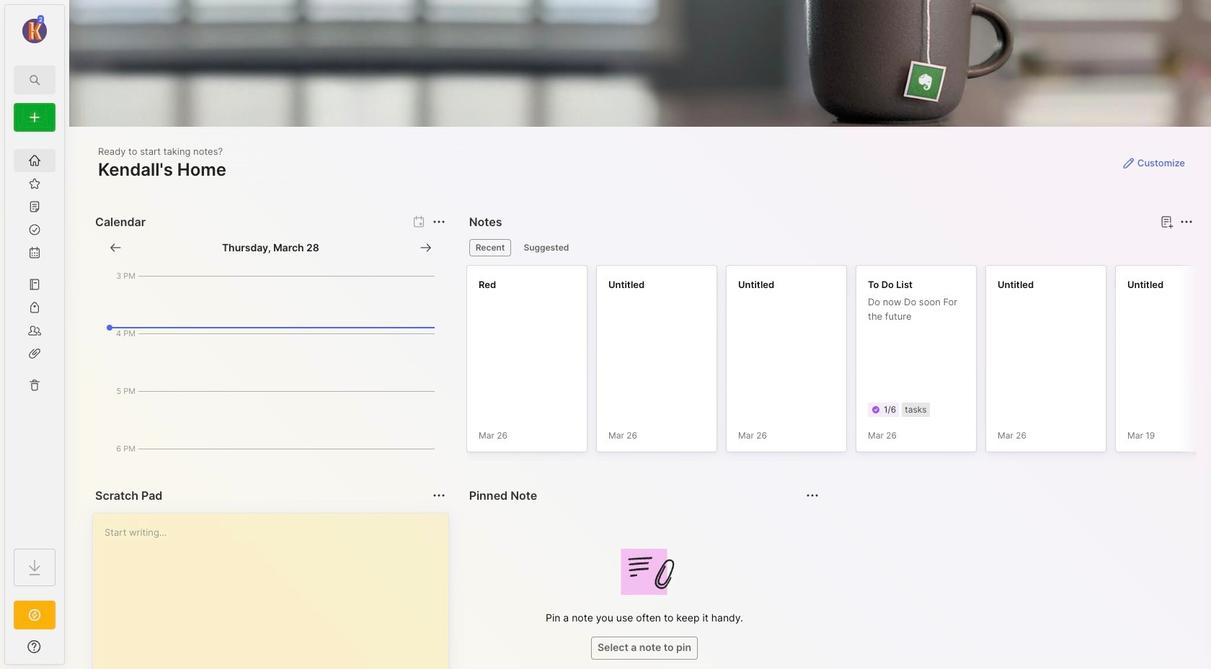 Task type: describe. For each thing, give the bounding box(es) containing it.
WHAT'S NEW field
[[5, 636, 64, 659]]

home image
[[27, 154, 42, 168]]

Account field
[[5, 14, 64, 45]]

tree inside main element
[[5, 141, 64, 536]]

Start writing… text field
[[105, 514, 447, 670]]

upgrade image
[[26, 607, 43, 624]]

Choose date to view field
[[222, 241, 319, 255]]



Task type: locate. For each thing, give the bounding box(es) containing it.
More actions field
[[429, 212, 449, 232], [1176, 212, 1197, 232], [429, 486, 449, 506]]

more actions image
[[430, 213, 447, 231], [1178, 213, 1195, 231], [430, 487, 447, 505]]

main element
[[0, 0, 69, 670]]

tab list
[[469, 239, 1191, 257]]

0 horizontal spatial tab
[[469, 239, 511, 257]]

1 horizontal spatial tab
[[517, 239, 576, 257]]

tab
[[469, 239, 511, 257], [517, 239, 576, 257]]

click to expand image
[[63, 643, 74, 660]]

tree
[[5, 141, 64, 536]]

row group
[[466, 265, 1211, 461]]

edit search image
[[26, 71, 43, 89]]

1 tab from the left
[[469, 239, 511, 257]]

2 tab from the left
[[517, 239, 576, 257]]



Task type: vqa. For each thing, say whether or not it's contained in the screenshot.
left More actions icon
no



